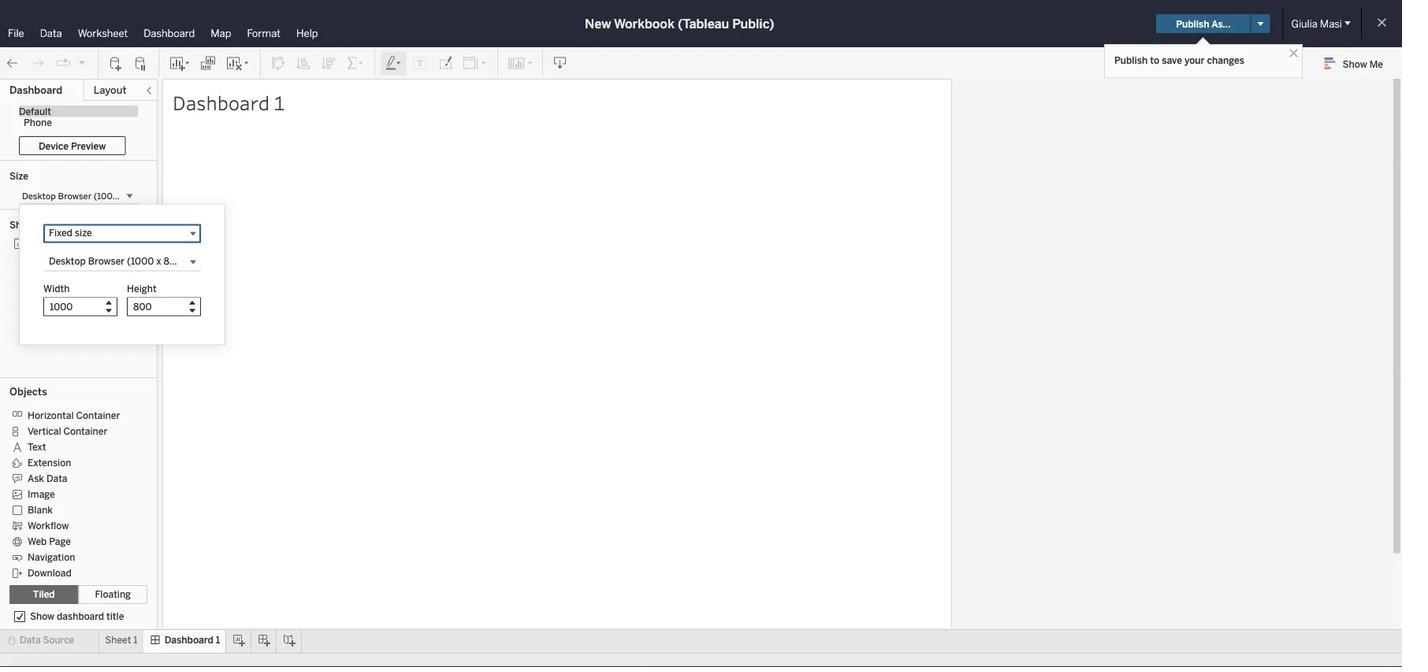 Task type: vqa. For each thing, say whether or not it's contained in the screenshot.
Vertical
yes



Task type: describe. For each thing, give the bounding box(es) containing it.
web page option
[[9, 534, 136, 550]]

Height text field
[[127, 298, 201, 317]]

source
[[43, 635, 74, 647]]

to
[[1151, 54, 1160, 66]]

worksheet
[[78, 27, 128, 39]]

show for show me
[[1343, 58, 1368, 70]]

navigation
[[28, 552, 75, 564]]

giulia masi
[[1292, 17, 1343, 30]]

sort descending image
[[321, 56, 337, 71]]

show/hide cards image
[[508, 56, 533, 71]]

0 vertical spatial sheet
[[28, 239, 55, 250]]

text
[[28, 442, 46, 453]]

desktop
[[22, 191, 56, 201]]

0 horizontal spatial sheet 1
[[28, 239, 61, 250]]

data for data source
[[20, 635, 41, 647]]

ask data option
[[9, 471, 136, 487]]

layout
[[94, 84, 127, 97]]

container for vertical container
[[63, 426, 108, 438]]

1 horizontal spatial sheet
[[105, 635, 131, 647]]

ask
[[28, 473, 44, 485]]

text option
[[9, 439, 136, 455]]

web page
[[28, 537, 71, 548]]

navigation option
[[9, 550, 136, 565]]

device preview
[[39, 140, 106, 152]]

download
[[28, 568, 72, 579]]

pause auto updates image
[[133, 56, 149, 71]]

workbook
[[614, 16, 675, 31]]

publish as...
[[1177, 18, 1231, 29]]

title
[[106, 612, 124, 623]]

ask data
[[28, 473, 67, 485]]

publish for publish as...
[[1177, 18, 1210, 29]]

show dashboard title
[[30, 612, 124, 623]]

device preview button
[[19, 136, 126, 155]]

default
[[19, 106, 51, 117]]

new data source image
[[108, 56, 124, 71]]

phone
[[24, 117, 52, 129]]

dashboard 1 heading
[[173, 89, 942, 116]]

show me
[[1343, 58, 1384, 70]]

publish as... button
[[1157, 14, 1251, 33]]

me
[[1370, 58, 1384, 70]]

device
[[39, 140, 69, 152]]

1 inside heading
[[274, 89, 285, 116]]

0 horizontal spatial replay animation image
[[55, 55, 71, 71]]

image
[[28, 489, 55, 501]]

download image
[[553, 56, 569, 71]]

publish to save your changes
[[1115, 54, 1245, 66]]

new workbook (tableau public)
[[585, 16, 775, 31]]

swap rows and columns image
[[270, 56, 286, 71]]

format workbook image
[[438, 56, 453, 71]]

tiled
[[33, 589, 55, 601]]

format
[[247, 27, 281, 39]]

1 vertical spatial dashboard 1
[[165, 635, 220, 647]]

objects
[[9, 386, 47, 398]]

sheets
[[9, 220, 41, 231]]



Task type: locate. For each thing, give the bounding box(es) containing it.
blank option
[[9, 502, 136, 518]]

(tableau
[[678, 16, 730, 31]]

horizontal container
[[28, 410, 120, 422]]

1 vertical spatial sheet
[[105, 635, 131, 647]]

container down horizontal container
[[63, 426, 108, 438]]

1 vertical spatial data
[[46, 473, 67, 485]]

sheet 1
[[28, 239, 61, 250], [105, 635, 138, 647]]

preview
[[71, 140, 106, 152]]

replay animation image left the new data source icon on the left of page
[[77, 58, 87, 67]]

Width text field
[[43, 298, 118, 317]]

data source
[[20, 635, 74, 647]]

replay animation image right redo image
[[55, 55, 71, 71]]

publish inside button
[[1177, 18, 1210, 29]]

height
[[127, 284, 157, 295]]

container for horizontal container
[[76, 410, 120, 422]]

dashboard 1
[[173, 89, 285, 116], [165, 635, 220, 647]]

1 vertical spatial sheet 1
[[105, 635, 138, 647]]

0 vertical spatial show
[[1343, 58, 1368, 70]]

sheet 1 down sheets
[[28, 239, 61, 250]]

workflow option
[[9, 518, 136, 534]]

help
[[297, 27, 318, 39]]

data for data
[[40, 27, 62, 39]]

publish
[[1177, 18, 1210, 29], [1115, 54, 1148, 66]]

0 vertical spatial dashboard 1
[[173, 89, 285, 116]]

horizontal container option
[[9, 408, 136, 423]]

(1000
[[94, 191, 118, 201]]

as...
[[1212, 18, 1231, 29]]

2 vertical spatial data
[[20, 635, 41, 647]]

1 horizontal spatial show
[[1343, 58, 1368, 70]]

close image
[[1287, 46, 1302, 61]]

0 horizontal spatial sheet
[[28, 239, 55, 250]]

save
[[1163, 54, 1183, 66]]

redo image
[[30, 56, 46, 71]]

container
[[76, 410, 120, 422], [63, 426, 108, 438]]

publish for publish to save your changes
[[1115, 54, 1148, 66]]

show inside button
[[1343, 58, 1368, 70]]

data up redo image
[[40, 27, 62, 39]]

collapse image
[[144, 86, 154, 95]]

0 vertical spatial container
[[76, 410, 120, 422]]

show
[[1343, 58, 1368, 70], [30, 612, 55, 623]]

container up the vertical container option
[[76, 410, 120, 422]]

show down 'tiled'
[[30, 612, 55, 623]]

size
[[9, 170, 28, 182]]

1
[[274, 89, 285, 116], [57, 239, 61, 250], [134, 635, 138, 647], [216, 635, 220, 647]]

public)
[[733, 16, 775, 31]]

replay animation image
[[55, 55, 71, 71], [77, 58, 87, 67]]

workflow
[[28, 521, 69, 532]]

fit image
[[463, 56, 488, 71]]

togglestate option group
[[9, 586, 147, 605]]

totals image
[[346, 56, 365, 71]]

desktop browser (1000 x 800)
[[22, 191, 148, 201]]

undo image
[[5, 56, 21, 71]]

sheet down sheets
[[28, 239, 55, 250]]

show left me
[[1343, 58, 1368, 70]]

duplicate image
[[200, 56, 216, 71]]

masi
[[1321, 17, 1343, 30]]

new
[[585, 16, 611, 31]]

browser
[[58, 191, 92, 201]]

map
[[211, 27, 231, 39]]

1 horizontal spatial replay animation image
[[77, 58, 87, 67]]

dashboard
[[144, 27, 195, 39], [9, 84, 62, 97], [173, 89, 270, 116], [165, 635, 214, 647]]

blank
[[28, 505, 53, 516]]

sheet down title
[[105, 635, 131, 647]]

download option
[[9, 565, 136, 581]]

extension option
[[9, 455, 136, 471]]

sheet
[[28, 239, 55, 250], [105, 635, 131, 647]]

0 vertical spatial publish
[[1177, 18, 1210, 29]]

1 horizontal spatial publish
[[1177, 18, 1210, 29]]

vertical
[[28, 426, 61, 438]]

clear sheet image
[[226, 56, 251, 71]]

page
[[49, 537, 71, 548]]

0 horizontal spatial show
[[30, 612, 55, 623]]

width
[[43, 284, 70, 295]]

giulia
[[1292, 17, 1319, 30]]

floating
[[95, 589, 131, 601]]

show me button
[[1318, 51, 1398, 76]]

your
[[1185, 54, 1205, 66]]

0 vertical spatial data
[[40, 27, 62, 39]]

data left 'source'
[[20, 635, 41, 647]]

800)
[[127, 191, 148, 201]]

show labels image
[[412, 56, 428, 71]]

data inside option
[[46, 473, 67, 485]]

sheet 1 down title
[[105, 635, 138, 647]]

show for show dashboard title
[[30, 612, 55, 623]]

image option
[[9, 487, 136, 502]]

0 horizontal spatial publish
[[1115, 54, 1148, 66]]

vertical container
[[28, 426, 108, 438]]

1 vertical spatial publish
[[1115, 54, 1148, 66]]

1 vertical spatial show
[[30, 612, 55, 623]]

web
[[28, 537, 47, 548]]

0 vertical spatial sheet 1
[[28, 239, 61, 250]]

vertical container option
[[9, 423, 136, 439]]

1 horizontal spatial sheet 1
[[105, 635, 138, 647]]

file
[[8, 27, 24, 39]]

highlight image
[[385, 56, 403, 71]]

x
[[121, 191, 125, 201]]

new worksheet image
[[169, 56, 191, 71]]

horizontal
[[28, 410, 74, 422]]

data down "extension"
[[46, 473, 67, 485]]

dashboard 1 inside heading
[[173, 89, 285, 116]]

dashboard inside heading
[[173, 89, 270, 116]]

extension
[[28, 458, 71, 469]]

objects list box
[[9, 403, 147, 581]]

data
[[40, 27, 62, 39], [46, 473, 67, 485], [20, 635, 41, 647]]

changes
[[1208, 54, 1245, 66]]

publish left as... at right top
[[1177, 18, 1210, 29]]

publish left the to
[[1115, 54, 1148, 66]]

dashboard
[[57, 612, 104, 623]]

sort ascending image
[[296, 56, 312, 71]]

default phone
[[19, 106, 52, 129]]

1 vertical spatial container
[[63, 426, 108, 438]]



